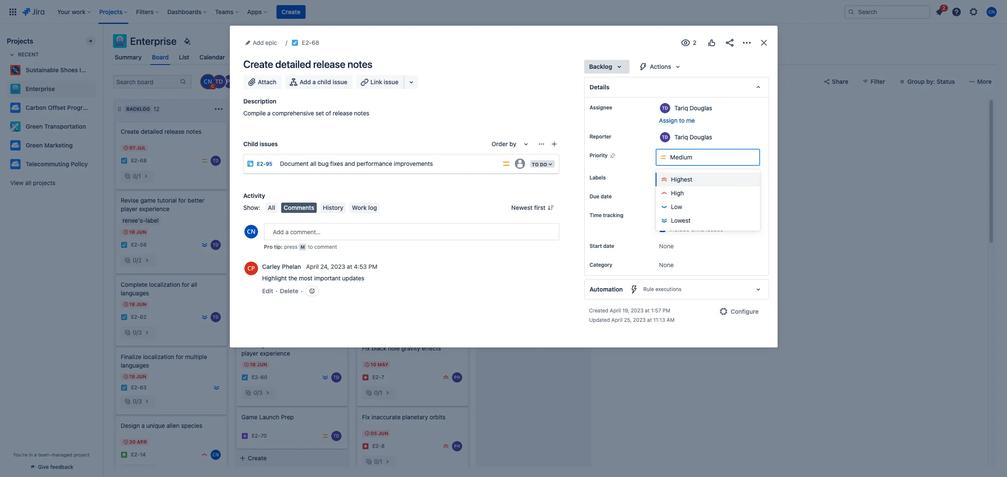 Task type: vqa. For each thing, say whether or not it's contained in the screenshot.
Policy
yes



Task type: locate. For each thing, give the bounding box(es) containing it.
bug image
[[241, 230, 248, 237], [362, 375, 369, 381], [362, 444, 369, 450]]

0 vertical spatial 2
[[943, 4, 946, 11]]

2 improve from the left
[[362, 200, 384, 208]]

1 vertical spatial none
[[659, 243, 674, 250]]

better
[[188, 197, 204, 204], [308, 342, 325, 349]]

task image left e2-63 link
[[121, 385, 128, 392]]

tariq douglas down me
[[675, 133, 712, 141]]

0 vertical spatial 68
[[312, 39, 319, 46]]

3 for complete localization for all languages
[[138, 329, 142, 337]]

lowest image for e2-58
[[201, 242, 208, 249]]

highlight the most important updates
[[262, 275, 364, 282]]

green down carbon
[[26, 123, 43, 130]]

0 / 3 for revise game tutorial for better player experience
[[253, 390, 263, 397]]

create button inside primary element
[[277, 5, 306, 19]]

all for view
[[25, 179, 31, 187]]

e2- for e2-62 'link'
[[131, 314, 140, 321]]

search image
[[848, 8, 855, 15]]

task image for e2-63
[[121, 385, 128, 392]]

0 horizontal spatial to
[[308, 244, 313, 250]]

high image left fixes
[[322, 161, 329, 168]]

comment
[[314, 244, 337, 250]]

25 may
[[371, 149, 389, 154]]

languages for finalize
[[121, 362, 149, 369]]

issue inside button
[[384, 78, 399, 86]]

e2-68 down 07 jul
[[131, 158, 147, 164]]

bug image left e2-8 link
[[362, 444, 369, 450]]

1 horizontal spatial revise
[[241, 342, 260, 349]]

priority: medium image
[[502, 160, 511, 168]]

jul left 07,
[[659, 193, 667, 200]]

e2- for e2-22 link
[[252, 230, 261, 237]]

important
[[314, 275, 341, 282]]

1 horizontal spatial 2
[[943, 4, 946, 11]]

add for add epic
[[253, 39, 264, 46]]

lowest image
[[201, 242, 208, 249], [322, 375, 329, 381], [213, 385, 220, 392]]

delete
[[280, 288, 298, 295]]

2 fix from the top
[[362, 414, 370, 421]]

updated
[[589, 317, 610, 324]]

a inside button
[[313, 78, 316, 86]]

0 vertical spatial experience
[[139, 206, 170, 213]]

tariq douglas image
[[212, 75, 226, 89], [211, 156, 221, 166], [452, 232, 462, 242], [211, 240, 221, 250], [331, 301, 342, 311], [211, 313, 221, 323], [331, 373, 342, 383]]

effects
[[422, 345, 441, 352]]

list link
[[177, 50, 191, 65]]

0 horizontal spatial enterprise
[[26, 85, 55, 92]]

fix black hole gravity effects
[[362, 345, 441, 352]]

jul right 07 in the left of the page
[[137, 145, 146, 151]]

shoes
[[60, 66, 78, 74]]

improve for improve ai behavior scripts via refactoring
[[362, 200, 384, 208]]

1 vertical spatial performance
[[241, 278, 277, 285]]

green transportation
[[26, 123, 86, 130]]

order by
[[492, 140, 517, 148]]

pages
[[298, 54, 315, 61]]

1 horizontal spatial lowest image
[[213, 385, 220, 392]]

3 none from the top
[[659, 262, 674, 269]]

create child image
[[551, 141, 558, 148]]

1 vertical spatial fix
[[362, 414, 370, 421]]

1 improve from the left
[[241, 200, 264, 208]]

enterprise down sustainable
[[26, 85, 55, 92]]

in progress
[[368, 106, 401, 112]]

1 vertical spatial tariq
[[675, 133, 688, 141]]

create button up epic
[[277, 5, 306, 19]]

0 horizontal spatial issues
[[260, 140, 278, 148]]

0 vertical spatial none
[[659, 174, 674, 182]]

1 vertical spatial 3
[[259, 390, 263, 397]]

18 june 2023 image down complete
[[122, 301, 129, 308]]

jun for revise game tutorial for better player experience
[[257, 362, 267, 368]]

create detailed release notes dialog
[[230, 26, 778, 348]]

0 vertical spatial douglas
[[690, 104, 712, 112]]

attach
[[258, 78, 277, 86]]

2023
[[679, 193, 693, 200], [331, 263, 345, 270], [631, 308, 644, 314], [633, 317, 646, 324]]

0 horizontal spatial jul
[[137, 145, 146, 151]]

2 vertical spatial bug image
[[362, 444, 369, 450]]

e2-68 inside create detailed release notes dialog
[[302, 39, 319, 46]]

task image for e2-58
[[121, 242, 128, 249]]

1 vertical spatial story image
[[121, 452, 128, 459]]

cara nguyen image
[[201, 75, 215, 89], [452, 304, 462, 314]]

for inside "finalize localization for multiple languages"
[[176, 354, 184, 361]]

1 vertical spatial high image
[[201, 452, 208, 459]]

bug image left e2-7 link
[[362, 375, 369, 381]]

25 may 2023 image
[[364, 148, 371, 155]]

backlog for backlog 12
[[126, 106, 150, 112]]

a inside implement a dynamic asteroid simulation
[[393, 273, 396, 280]]

0 down e2-14 link
[[133, 467, 136, 474]]

3
[[138, 329, 142, 337], [259, 390, 263, 397], [138, 398, 142, 405]]

0 horizontal spatial experience
[[139, 206, 170, 213]]

task image for e2-100
[[362, 161, 369, 168]]

high-
[[254, 128, 269, 135]]

e2-95
[[257, 161, 272, 167]]

1 vertical spatial date
[[603, 243, 614, 250]]

to left me
[[679, 117, 685, 124]]

improve inside improve ai behavior scripts via refactoring
[[362, 200, 384, 208]]

press
[[284, 244, 298, 250]]

2 douglas from the top
[[690, 133, 712, 141]]

behavior
[[393, 200, 417, 208]]

highest image
[[443, 375, 450, 381]]

0 vertical spatial enterprise
[[130, 35, 177, 47]]

highlight
[[262, 275, 287, 282]]

green for green transportation
[[26, 123, 43, 130]]

e2- for e2-63 link
[[131, 385, 140, 392]]

carbon
[[26, 104, 46, 111]]

jul
[[137, 145, 146, 151], [659, 193, 667, 200]]

0 vertical spatial pm
[[369, 263, 377, 270]]

issue right 'link'
[[384, 78, 399, 86]]

issues right include on the right
[[706, 226, 724, 233]]

1 vertical spatial experience
[[260, 350, 290, 357]]

issue inside button
[[333, 78, 347, 86]]

1 horizontal spatial revise game tutorial for better player experience
[[241, 342, 325, 357]]

0 vertical spatial better
[[188, 197, 204, 204]]

jira image
[[22, 7, 44, 17], [22, 7, 44, 17]]

tariq douglas image
[[452, 159, 462, 170], [331, 432, 342, 442]]

assign to me
[[659, 117, 695, 124]]

collapse recent projects image
[[7, 50, 17, 60]]

high image
[[322, 161, 329, 168], [201, 452, 208, 459]]

localization inside complete localization for all languages
[[149, 281, 180, 289]]

cara nguyen image
[[331, 159, 342, 170], [211, 450, 221, 461]]

backlog
[[589, 63, 612, 70], [126, 106, 150, 112]]

story image
[[241, 161, 248, 168], [121, 452, 128, 459]]

create column image
[[600, 102, 610, 113]]

e2-14 link
[[131, 452, 146, 459]]

1 vertical spatial douglas
[[690, 133, 712, 141]]

0 vertical spatial 3
[[138, 329, 142, 337]]

2023 right 24,
[[331, 263, 345, 270]]

add for add a child issue
[[300, 78, 311, 86]]

jun for complete localization for all languages
[[136, 302, 146, 307]]

localization for complete
[[149, 281, 180, 289]]

7 right the do
[[266, 105, 269, 113]]

1 horizontal spatial cara nguyen image
[[331, 159, 342, 170]]

0 down 07 in the left of the page
[[133, 173, 136, 180]]

0 for complete localization for all languages
[[133, 329, 136, 337]]

add inside dropdown button
[[253, 39, 264, 46]]

1 vertical spatial pm
[[663, 308, 671, 314]]

at left 4:53
[[347, 263, 352, 270]]

assignee
[[590, 104, 612, 111]]

add left epic
[[253, 39, 264, 46]]

18 june 2023 image up task icon on the bottom left
[[243, 362, 250, 369]]

0 vertical spatial cara nguyen image
[[201, 75, 215, 89]]

project
[[74, 453, 89, 458]]

task image down 07 july 2023 icon at the left
[[121, 158, 128, 164]]

none for start date
[[659, 243, 674, 250]]

18 jun down enhance
[[250, 290, 267, 295]]

01 june 2023 image
[[243, 217, 250, 224]]

0 vertical spatial revise
[[121, 197, 139, 204]]

date right due
[[601, 194, 612, 200]]

fix left black
[[362, 345, 370, 352]]

0 horizontal spatial cara nguyen image
[[211, 450, 221, 461]]

child down logged
[[691, 226, 705, 233]]

backlog left "12"
[[126, 106, 150, 112]]

tab list
[[108, 50, 1002, 65]]

jun up 62
[[136, 302, 146, 307]]

ai left threat
[[265, 200, 271, 208]]

1 horizontal spatial add
[[253, 39, 264, 46]]

issue down issues link
[[333, 78, 347, 86]]

0 down e2-7 link
[[374, 390, 378, 397]]

add inside button
[[300, 78, 311, 86]]

e2- for e2-58 link
[[131, 242, 140, 249]]

delete button
[[280, 287, 298, 296]]

0 for finalize localization for multiple languages
[[133, 398, 136, 405]]

languages inside complete localization for all languages
[[121, 290, 149, 297]]

ai up refactoring
[[386, 200, 392, 208]]

issue actions image
[[538, 141, 545, 148]]

at left 1:57 on the right bottom of the page
[[645, 308, 650, 314]]

story image down 15 may 2023 icon
[[241, 161, 248, 168]]

18 june 2023 image
[[364, 220, 371, 227], [122, 301, 129, 308], [243, 362, 250, 369], [122, 374, 129, 381]]

performance inside enhance asset loading performance
[[241, 278, 277, 285]]

story image for add high-resolution star field background
[[241, 161, 248, 168]]

in
[[29, 453, 33, 458]]

work log
[[352, 204, 377, 212]]

carbon offset program
[[26, 104, 91, 111]]

detailed down epic
[[275, 58, 311, 70]]

detailed inside dialog
[[275, 58, 311, 70]]

0 vertical spatial at
[[347, 263, 352, 270]]

all
[[310, 160, 316, 167], [25, 179, 31, 187], [191, 281, 197, 289]]

e2- for e2-60 link
[[252, 375, 261, 381]]

jun for finalize localization for multiple languages
[[136, 374, 146, 380]]

68 up pages
[[312, 39, 319, 46]]

bug image for improve ai threat response
[[241, 230, 248, 237]]

20 april 2023 image
[[122, 439, 129, 446]]

18 jun up e2-60 in the bottom left of the page
[[250, 362, 267, 368]]

created april 19, 2023 at 1:57 pm updated april 25, 2023 at 11:13 am
[[589, 308, 675, 324]]

1 vertical spatial cara nguyen image
[[211, 450, 221, 461]]

10 may
[[371, 362, 388, 368]]

link issue
[[371, 78, 399, 86]]

to right m
[[308, 244, 313, 250]]

e2- inside 'link'
[[131, 314, 140, 321]]

18 jun up e2-62
[[129, 302, 146, 307]]

2 horizontal spatial lowest image
[[322, 375, 329, 381]]

issues up 15 may
[[260, 140, 278, 148]]

experience up 58
[[139, 206, 170, 213]]

sustainable shoes initiative
[[26, 66, 103, 74]]

1 issue from the left
[[333, 78, 347, 86]]

payton hansen image right highest image on the bottom left of page
[[452, 373, 462, 383]]

april left 19,
[[610, 308, 621, 314]]

0 / 1 for detailed
[[133, 173, 141, 180]]

05 june 2023 image
[[364, 431, 371, 438], [364, 431, 371, 438]]

a left unique
[[142, 423, 145, 430]]

close image
[[759, 38, 769, 48]]

1 vertical spatial to
[[308, 244, 313, 250]]

2 horizontal spatial all
[[310, 160, 316, 167]]

0 vertical spatial 0 / 3
[[133, 329, 142, 337]]

actions image
[[742, 38, 752, 48]]

none up high
[[659, 174, 674, 182]]

do
[[255, 106, 262, 112]]

e2-
[[302, 39, 312, 46], [131, 158, 140, 164], [257, 161, 266, 167], [252, 161, 261, 168], [372, 161, 381, 168], [252, 230, 261, 237], [131, 242, 140, 249], [131, 314, 140, 321], [252, 375, 261, 381], [372, 375, 381, 381], [131, 385, 140, 392], [252, 433, 261, 440], [372, 444, 381, 450], [131, 452, 140, 459]]

1 horizontal spatial 7
[[381, 375, 384, 381]]

create
[[282, 8, 301, 15], [243, 58, 273, 70], [121, 128, 139, 135], [248, 455, 267, 462]]

task image
[[292, 39, 299, 46], [121, 158, 128, 164], [362, 161, 369, 168], [121, 242, 128, 249], [121, 314, 128, 321], [121, 385, 128, 392]]

2 green from the top
[[26, 142, 43, 149]]

0 horizontal spatial backlog
[[126, 106, 150, 112]]

at left 11:13
[[647, 317, 652, 324]]

0 / 3 for finalize localization for multiple languages
[[133, 398, 142, 405]]

create inside dialog
[[243, 58, 273, 70]]

18 up e2-60 in the bottom left of the page
[[250, 362, 256, 368]]

jun up 63
[[136, 374, 146, 380]]

give feedback button
[[24, 461, 78, 475]]

0 horizontal spatial child
[[317, 78, 331, 86]]

18 jun down refactoring
[[371, 221, 388, 226]]

enterprise up the board at the top of the page
[[130, 35, 177, 47]]

high image for add high-resolution star field background
[[322, 161, 329, 168]]

add inside add high-resolution star field background
[[241, 128, 253, 135]]

languages down finalize
[[121, 362, 149, 369]]

all for document
[[310, 160, 316, 167]]

alien
[[167, 423, 180, 430]]

1 tariq douglas from the top
[[675, 104, 712, 112]]

pm up implement
[[369, 263, 377, 270]]

to inside button
[[679, 117, 685, 124]]

highest image
[[443, 444, 450, 450]]

task image down 25 may 2023 icon
[[362, 161, 369, 168]]

1 vertical spatial cara nguyen image
[[452, 304, 462, 314]]

jun up 58
[[136, 229, 146, 235]]

document all bug fixes and performance improvements link
[[277, 155, 499, 173]]

1 vertical spatial player
[[241, 350, 258, 357]]

18 for complete localization for all languages
[[129, 302, 135, 307]]

15 may 2023 image
[[243, 148, 250, 155]]

01
[[250, 217, 256, 223]]

0 / 1 down 07 jul
[[133, 173, 141, 180]]

1 down e2-7 link
[[380, 390, 382, 397]]

douglas down assign to me button
[[690, 133, 712, 141]]

epic image
[[241, 433, 248, 440]]

Add a comment… field
[[264, 223, 559, 241]]

0 vertical spatial e2-68
[[302, 39, 319, 46]]

1 horizontal spatial ai
[[386, 200, 392, 208]]

0 vertical spatial tariq douglas
[[675, 104, 712, 112]]

for
[[178, 197, 186, 204], [182, 281, 190, 289], [299, 342, 307, 349], [176, 354, 184, 361]]

1 vertical spatial tariq douglas
[[675, 133, 712, 141]]

most
[[299, 275, 313, 282]]

may down child issues
[[257, 149, 268, 154]]

0 horizontal spatial improve
[[241, 200, 264, 208]]

notes up medium icon
[[186, 128, 202, 135]]

add reaction image
[[309, 288, 316, 295]]

3 down e2-62 'link'
[[138, 329, 142, 337]]

0 vertical spatial lowest image
[[201, 242, 208, 249]]

child down issues link
[[317, 78, 331, 86]]

0 / 3 down e2-63 link
[[133, 398, 142, 405]]

68 down 07 jul
[[140, 158, 147, 164]]

1 horizontal spatial all
[[191, 281, 197, 289]]

1 green from the top
[[26, 123, 43, 130]]

backlog inside backlog dropdown button
[[589, 63, 612, 70]]

2 none from the top
[[659, 243, 674, 250]]

1 vertical spatial green
[[26, 142, 43, 149]]

fixes
[[330, 160, 343, 167]]

create inside primary element
[[282, 8, 301, 15]]

none
[[659, 174, 674, 182], [659, 243, 674, 250], [659, 262, 674, 269]]

e2-68 link down 07 jul
[[131, 157, 147, 165]]

prep
[[281, 414, 294, 421]]

1 horizontal spatial high image
[[322, 161, 329, 168]]

e2-62 link
[[131, 314, 147, 321]]

1 vertical spatial backlog
[[126, 106, 150, 112]]

10 may 2023 image
[[364, 362, 371, 369]]

fix for fix inaccurate planetary orbits
[[362, 414, 370, 421]]

profile image of cara nguyen image
[[244, 225, 258, 239]]

18 for finalize localization for multiple languages
[[129, 374, 135, 380]]

payton hansen image
[[223, 75, 237, 89], [331, 228, 342, 238], [452, 373, 462, 383], [452, 442, 462, 452]]

tariq down assign to me at the right
[[675, 133, 688, 141]]

0 vertical spatial high image
[[322, 161, 329, 168]]

log
[[368, 204, 377, 212]]

actions button
[[633, 60, 689, 74]]

details element
[[584, 77, 769, 98]]

1 horizontal spatial pm
[[663, 308, 671, 314]]

experience up 60
[[260, 350, 290, 357]]

1 vertical spatial game
[[261, 342, 277, 349]]

1 vertical spatial at
[[645, 308, 650, 314]]

jun right 05
[[378, 431, 389, 437]]

vote options: no one has voted for this issue yet. image
[[707, 38, 717, 48]]

0 vertical spatial tariq
[[675, 104, 688, 112]]

1 for create detailed release notes
[[138, 173, 141, 180]]

0 down e2-60 link
[[253, 390, 257, 397]]

3 down e2-60 link
[[259, 390, 263, 397]]

backlog inside backlog 12
[[126, 106, 150, 112]]

0 vertical spatial fix
[[362, 345, 370, 352]]

1 none from the top
[[659, 174, 674, 182]]

1 horizontal spatial player
[[241, 350, 258, 357]]

1 vertical spatial bug image
[[362, 375, 369, 381]]

1 fix from the top
[[362, 345, 370, 352]]

unique
[[146, 423, 165, 430]]

0 / 1 for inaccurate
[[374, 459, 382, 466]]

e2-68 link
[[302, 38, 319, 48], [131, 157, 147, 165]]

1 horizontal spatial detailed
[[275, 58, 311, 70]]

april up "highlight the most important updates"
[[306, 263, 319, 270]]

douglas up assign to me button
[[690, 104, 712, 112]]

languages inside "finalize localization for multiple languages"
[[121, 362, 149, 369]]

0 / 1
[[133, 173, 141, 180], [374, 390, 382, 397], [374, 459, 382, 466], [133, 467, 141, 474]]

design
[[121, 423, 140, 430]]

e2-68 for the topmost e2-68 link
[[302, 39, 319, 46]]

0 vertical spatial create button
[[277, 5, 306, 19]]

feedback
[[50, 465, 73, 471]]

2 vertical spatial april
[[612, 317, 623, 324]]

0 for fix black hole gravity effects
[[374, 390, 378, 397]]

1 horizontal spatial performance
[[357, 160, 392, 167]]

link issue button
[[356, 75, 405, 89]]

lowest image for e2-60
[[322, 375, 329, 381]]

2 languages from the top
[[121, 362, 149, 369]]

performance down enhance
[[241, 278, 277, 285]]

18 june 2023 image
[[364, 220, 371, 227], [122, 229, 129, 236], [122, 229, 129, 236], [122, 301, 129, 308], [243, 362, 250, 369], [122, 374, 129, 381]]

25 may 2023 image
[[364, 148, 371, 155]]

jun for improve ai threat response
[[257, 217, 267, 223]]

0 horizontal spatial ai
[[265, 200, 271, 208]]

refactoring
[[362, 209, 393, 216]]

story image down 20 april 2023 image on the bottom left of the page
[[121, 452, 128, 459]]

1 ai from the left
[[265, 200, 271, 208]]

18 june 2023 image for revise game tutorial for better player experience
[[243, 362, 250, 369]]

to
[[679, 117, 685, 124], [308, 244, 313, 250]]

child inside button
[[317, 78, 331, 86]]

compile
[[243, 110, 266, 117]]

all
[[268, 204, 275, 212]]

epic
[[265, 39, 277, 46]]

0 vertical spatial green
[[26, 123, 43, 130]]

date for due date
[[601, 194, 612, 200]]

fix for fix black hole gravity effects
[[362, 345, 370, 352]]

a for unique
[[142, 423, 145, 430]]

0 vertical spatial detailed
[[275, 58, 311, 70]]

fix left inaccurate
[[362, 414, 370, 421]]

menu bar
[[264, 203, 381, 213]]

backlog button
[[584, 60, 630, 74]]

all inside create detailed release notes dialog
[[310, 160, 316, 167]]

2 vertical spatial 0 / 3
[[133, 398, 142, 405]]

2 issue from the left
[[384, 78, 399, 86]]

e2-63 link
[[131, 385, 147, 392]]

1 for fix black hole gravity effects
[[380, 390, 382, 397]]

add
[[253, 39, 264, 46], [300, 78, 311, 86], [241, 128, 253, 135]]

gravity
[[401, 345, 420, 352]]

0 down e2-62 'link'
[[133, 329, 136, 337]]

newest
[[511, 204, 533, 212]]

high
[[671, 190, 684, 197]]

0 horizontal spatial detailed
[[141, 128, 163, 135]]

green marketing
[[26, 142, 73, 149]]

april left 25,
[[612, 317, 623, 324]]

tariq douglas
[[675, 104, 712, 112], [675, 133, 712, 141]]

18 left edit button
[[250, 290, 256, 295]]

enhance
[[241, 269, 265, 277]]

2 vertical spatial none
[[659, 262, 674, 269]]

localization right finalize
[[143, 354, 174, 361]]

description
[[243, 98, 276, 105]]

ai inside improve ai behavior scripts via refactoring
[[386, 200, 392, 208]]

05
[[371, 431, 377, 437]]

add down pages link
[[300, 78, 311, 86]]

2 vertical spatial all
[[191, 281, 197, 289]]

2 ai from the left
[[386, 200, 392, 208]]

0 for create detailed release notes
[[133, 173, 136, 180]]

2 vertical spatial add
[[241, 128, 253, 135]]

assignee pin to top. only you can see pinned fields. image
[[614, 104, 621, 111]]

0 down e2-100 link
[[374, 176, 378, 183]]

18 for improve ai behavior scripts via refactoring
[[371, 221, 377, 226]]

localization right complete
[[149, 281, 180, 289]]

carbon offset program link
[[7, 99, 92, 116]]

share image
[[725, 38, 735, 48]]

forms link
[[268, 50, 289, 65]]

0 vertical spatial cara nguyen image
[[331, 159, 342, 170]]

tariq
[[675, 104, 688, 112], [675, 133, 688, 141]]

a left dynamic
[[393, 273, 396, 280]]

1 horizontal spatial experience
[[260, 350, 290, 357]]

date
[[601, 194, 612, 200], [603, 243, 614, 250]]

20 april 2023 image
[[122, 439, 129, 446]]

tip:
[[274, 244, 283, 250]]

1 down e2-14 link
[[138, 467, 141, 474]]

18 up e2-58
[[129, 229, 135, 235]]

/ 1
[[257, 176, 262, 183]]

0 horizontal spatial 7
[[266, 105, 269, 113]]

0 vertical spatial release
[[313, 58, 345, 70]]

e2- for e2-14 link
[[131, 452, 140, 459]]

1 languages from the top
[[121, 290, 149, 297]]

menu bar containing all
[[264, 203, 381, 213]]

1 vertical spatial e2-68 link
[[131, 157, 147, 165]]

a for dynamic
[[393, 273, 396, 280]]

detailed up 07 jul
[[141, 128, 163, 135]]

18 jun for complete
[[129, 302, 146, 307]]

pm inside created april 19, 2023 at 1:57 pm updated april 25, 2023 at 11:13 am
[[663, 308, 671, 314]]

localization inside "finalize localization for multiple languages"
[[143, 354, 174, 361]]

pm up am
[[663, 308, 671, 314]]

child
[[243, 140, 258, 148]]

date right the start
[[603, 243, 614, 250]]

1 horizontal spatial e2-68 link
[[302, 38, 319, 48]]

priority pin to top. only you can see pinned fields. image
[[610, 152, 616, 159]]

menu bar inside create detailed release notes dialog
[[264, 203, 381, 213]]

95
[[266, 161, 272, 167]]

0 horizontal spatial story image
[[121, 452, 128, 459]]



Task type: describe. For each thing, give the bounding box(es) containing it.
1 vertical spatial child
[[691, 226, 705, 233]]

/ down e2-63 link
[[136, 398, 138, 405]]

start date
[[590, 243, 614, 250]]

backlog for backlog
[[589, 63, 612, 70]]

document
[[280, 160, 309, 167]]

3 for revise game tutorial for better player experience
[[259, 390, 263, 397]]

add for add high-resolution star field background
[[241, 128, 253, 135]]

/ down e2-58 link
[[136, 257, 138, 264]]

response
[[290, 200, 316, 208]]

all button
[[265, 203, 278, 213]]

1 horizontal spatial issues
[[706, 226, 724, 233]]

payton hansen image right highest icon
[[452, 442, 462, 452]]

e2-22 link
[[252, 230, 267, 237]]

may right 25
[[378, 149, 389, 154]]

27
[[261, 161, 267, 168]]

priority
[[590, 152, 608, 159]]

1 vertical spatial detailed
[[141, 128, 163, 135]]

primary element
[[5, 0, 845, 24]]

0 horizontal spatial create detailed release notes
[[121, 128, 202, 135]]

Search field
[[845, 5, 930, 19]]

e2-58
[[131, 242, 147, 249]]

0 vertical spatial e2-68 link
[[302, 38, 319, 48]]

1 horizontal spatial tutorial
[[278, 342, 298, 349]]

cara nguyen image for add high-resolution star field background
[[331, 159, 342, 170]]

1 horizontal spatial tariq douglas image
[[452, 159, 462, 170]]

07 july 2023 image
[[122, 145, 129, 152]]

sustainable shoes initiative link
[[7, 62, 103, 79]]

e2-7
[[372, 375, 384, 381]]

issue type: sub-task image
[[247, 161, 254, 167]]

1 vertical spatial release
[[333, 110, 353, 117]]

medium image
[[201, 158, 208, 164]]

give feedback
[[38, 465, 73, 471]]

0 vertical spatial notes
[[348, 58, 373, 70]]

jul inside create detailed release notes dialog
[[659, 193, 667, 200]]

18 june 2023 image for finalize localization for multiple languages
[[122, 374, 129, 381]]

telecommuting policy
[[26, 161, 88, 168]]

languages for complete
[[121, 290, 149, 297]]

24,
[[320, 263, 329, 270]]

10
[[371, 362, 376, 368]]

team-
[[38, 453, 52, 458]]

/ down e2-14 link
[[136, 467, 138, 474]]

issues
[[325, 54, 343, 61]]

m
[[301, 244, 305, 250]]

1 vertical spatial notes
[[354, 110, 369, 117]]

18 june 2023 image for complete localization for all languages
[[122, 301, 129, 308]]

18 june 2023 image down refactoring
[[364, 220, 371, 227]]

2 tariq from the top
[[675, 133, 688, 141]]

link
[[371, 78, 382, 86]]

0 vertical spatial game
[[140, 197, 156, 204]]

time
[[590, 212, 602, 219]]

0 horizontal spatial cara nguyen image
[[201, 75, 215, 89]]

1 for fix inaccurate planetary orbits
[[380, 459, 382, 466]]

25,
[[624, 317, 632, 324]]

a for comprehensive
[[267, 110, 271, 117]]

18 jun up e2-58
[[129, 229, 146, 235]]

no time logged
[[659, 213, 702, 220]]

all inside complete localization for all languages
[[191, 281, 197, 289]]

resolution
[[269, 128, 296, 135]]

1 vertical spatial create button
[[234, 451, 350, 467]]

species
[[181, 423, 202, 430]]

add people image
[[242, 77, 253, 87]]

1 vertical spatial 2
[[138, 257, 142, 264]]

58
[[140, 242, 147, 249]]

comprehensive
[[272, 110, 314, 117]]

initiative
[[79, 66, 103, 74]]

2 vertical spatial notes
[[186, 128, 202, 135]]

1 vertical spatial better
[[308, 342, 325, 349]]

complete localization for all languages
[[121, 281, 197, 297]]

/ down e2-7 link
[[378, 390, 380, 397]]

labels pin to top. only you can see pinned fields. image
[[608, 175, 615, 182]]

15 may 2023 image
[[243, 148, 250, 155]]

timeline link
[[234, 50, 261, 65]]

child issues
[[243, 140, 278, 148]]

10 may 2023 image
[[364, 362, 371, 369]]

comments button
[[281, 203, 317, 213]]

time
[[669, 213, 681, 220]]

bug image for fix black hole gravity effects
[[362, 375, 369, 381]]

none for labels
[[659, 174, 674, 182]]

25
[[371, 149, 377, 154]]

apr
[[137, 440, 147, 445]]

0 vertical spatial april
[[306, 263, 319, 270]]

2023 right 25,
[[633, 317, 646, 324]]

1 horizontal spatial cara nguyen image
[[452, 304, 462, 314]]

jun down enhance asset loading performance
[[257, 290, 267, 295]]

payton hansen image left add people icon
[[223, 75, 237, 89]]

1 douglas from the top
[[690, 104, 712, 112]]

ai for behavior
[[386, 200, 392, 208]]

0 / 3 for complete localization for all languages
[[133, 329, 142, 337]]

game launch prep
[[241, 414, 294, 421]]

2 vertical spatial at
[[647, 317, 652, 324]]

may for high-
[[257, 149, 268, 154]]

e2-63
[[131, 385, 147, 392]]

give
[[38, 465, 49, 471]]

e2-70
[[252, 433, 267, 440]]

story image for design a unique alien species
[[121, 452, 128, 459]]

jun for improve ai behavior scripts via refactoring
[[378, 221, 388, 226]]

hole
[[388, 345, 400, 352]]

2023 right 19,
[[631, 308, 644, 314]]

18 jun for finalize
[[129, 374, 146, 380]]

bug
[[318, 160, 329, 167]]

enterprise link
[[7, 80, 92, 98]]

/ down e2-8 link
[[378, 459, 380, 466]]

link web pages and more image
[[406, 77, 417, 87]]

e2- for e2-100 link
[[372, 161, 381, 168]]

0 vertical spatial jul
[[137, 145, 146, 151]]

1 down "e2-27" link
[[259, 176, 262, 183]]

improve ai threat response
[[241, 200, 316, 208]]

/ down 07 jul
[[136, 173, 138, 180]]

improve ai behavior scripts via refactoring
[[362, 200, 447, 216]]

me
[[687, 117, 695, 124]]

e2-70 link
[[252, 433, 267, 440]]

design a unique alien species
[[121, 423, 202, 430]]

ai for threat
[[265, 200, 271, 208]]

2 inside create banner
[[943, 4, 946, 11]]

/ down "e2-27" link
[[257, 176, 259, 183]]

0 vertical spatial tutorial
[[157, 197, 177, 204]]

07
[[129, 145, 135, 151]]

a right in at the left bottom
[[34, 453, 37, 458]]

in
[[368, 106, 373, 112]]

for inside complete localization for all languages
[[182, 281, 190, 289]]

2 tariq douglas from the top
[[675, 133, 712, 141]]

high image for design a unique alien species
[[201, 452, 208, 459]]

reports
[[354, 54, 376, 61]]

1 vertical spatial revise game tutorial for better player experience
[[241, 342, 325, 357]]

a for child
[[313, 78, 316, 86]]

orbits
[[430, 414, 446, 421]]

0 / 1 for black
[[374, 390, 382, 397]]

05 jun
[[371, 431, 389, 437]]

task image
[[241, 375, 248, 381]]

of
[[326, 110, 331, 117]]

e2-62
[[131, 314, 147, 321]]

e2- for "e2-27" link
[[252, 161, 261, 168]]

3 for finalize localization for multiple languages
[[138, 398, 142, 405]]

1 vertical spatial 7
[[381, 375, 384, 381]]

finalize
[[121, 354, 142, 361]]

1 tariq from the top
[[675, 104, 688, 112]]

task image up pages
[[292, 39, 299, 46]]

medium image
[[322, 433, 329, 440]]

summary link
[[113, 50, 143, 65]]

e2-8
[[372, 444, 385, 450]]

actions
[[650, 63, 671, 70]]

1 vertical spatial tariq douglas image
[[331, 432, 342, 442]]

e2-8 link
[[372, 443, 385, 451]]

0 horizontal spatial revise
[[121, 197, 139, 204]]

cara nguyen image for design a unique alien species
[[211, 450, 221, 461]]

0 horizontal spatial player
[[121, 206, 138, 213]]

may for black
[[378, 362, 388, 368]]

0 horizontal spatial better
[[188, 197, 204, 204]]

managed
[[52, 453, 72, 458]]

create banner
[[0, 0, 1007, 24]]

multiple
[[185, 354, 207, 361]]

0 down e2-58 link
[[133, 257, 136, 264]]

rule executions
[[644, 287, 682, 293]]

newest first image
[[547, 205, 554, 212]]

14
[[140, 452, 146, 459]]

show:
[[243, 204, 260, 212]]

date for start date
[[603, 243, 614, 250]]

18 jun for revise
[[250, 362, 267, 368]]

include child issues
[[670, 226, 724, 233]]

policy
[[71, 161, 88, 168]]

18 jun for improve
[[371, 221, 388, 226]]

task image for e2-62
[[121, 314, 128, 321]]

pro
[[264, 244, 273, 250]]

1 horizontal spatial game
[[261, 342, 277, 349]]

localization for finalize
[[143, 354, 174, 361]]

simulation
[[362, 281, 390, 289]]

add high-resolution star field background
[[241, 128, 322, 144]]

0 horizontal spatial 68
[[140, 158, 147, 164]]

create detailed release notes inside dialog
[[243, 58, 373, 70]]

/ down e2-62 'link'
[[136, 329, 138, 337]]

2023 right 07,
[[679, 193, 693, 200]]

green for green marketing
[[26, 142, 43, 149]]

reporter pin to top. only you can see pinned fields. image
[[613, 134, 620, 140]]

18 for revise game tutorial for better player experience
[[250, 362, 256, 368]]

/ down e2-60 link
[[257, 390, 259, 397]]

0 horizontal spatial pm
[[369, 263, 377, 270]]

copy link to issue image
[[318, 39, 324, 46]]

e2-68 for bottommost e2-68 link
[[131, 158, 147, 164]]

e2- for e2-7 link
[[372, 375, 381, 381]]

forms
[[270, 54, 287, 61]]

0 horizontal spatial revise game tutorial for better player experience
[[121, 197, 204, 213]]

no
[[659, 213, 667, 220]]

performance inside create detailed release notes dialog
[[357, 160, 392, 167]]

19,
[[623, 308, 630, 314]]

work
[[352, 204, 367, 212]]

/ down e2-100 link
[[378, 176, 380, 183]]

automation element
[[584, 280, 769, 300]]

1 vertical spatial enterprise
[[26, 85, 55, 92]]

e2- for e2-8 link
[[372, 444, 381, 450]]

history button
[[320, 203, 346, 213]]

07 july 2023 image
[[122, 145, 129, 152]]

01 june 2023 image
[[243, 217, 250, 224]]

activity
[[243, 192, 265, 200]]

0 / 1 down e2-14 link
[[133, 467, 141, 474]]

e2- for e2-70 link
[[252, 433, 261, 440]]

1 vertical spatial revise
[[241, 342, 260, 349]]

68 inside create detailed release notes dialog
[[312, 39, 319, 46]]

task image for e2-68
[[121, 158, 128, 164]]

progress
[[374, 106, 401, 112]]

0 for fix inaccurate planetary orbits
[[374, 459, 378, 466]]

Search board text field
[[114, 76, 179, 88]]

payton hansen image up comment
[[331, 228, 342, 238]]

1 vertical spatial april
[[610, 308, 621, 314]]

recent
[[18, 51, 39, 58]]

bug image for fix inaccurate planetary orbits
[[362, 444, 369, 450]]

improve for improve ai threat response
[[241, 200, 264, 208]]

63
[[140, 385, 147, 392]]

work log button
[[350, 203, 380, 213]]

2 vertical spatial lowest image
[[213, 385, 220, 392]]

configure link
[[714, 305, 764, 319]]

0 for revise game tutorial for better player experience
[[253, 390, 257, 397]]

e2-27 link
[[252, 161, 267, 168]]

tab list containing board
[[108, 50, 1002, 65]]

2 vertical spatial release
[[165, 128, 185, 135]]

history
[[323, 204, 344, 212]]

jun for fix inaccurate planetary orbits
[[378, 431, 389, 437]]

lowest image
[[201, 314, 208, 321]]



